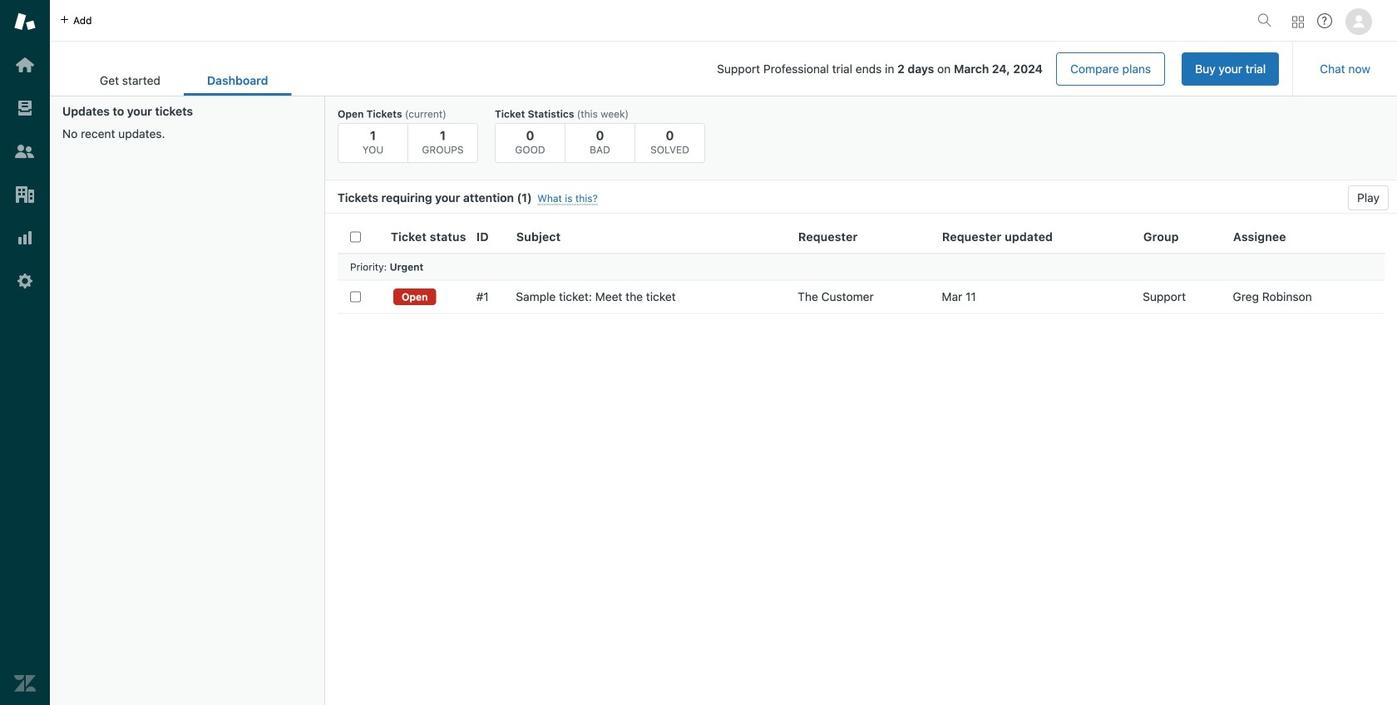 Task type: describe. For each thing, give the bounding box(es) containing it.
organizations image
[[14, 184, 36, 205]]

views image
[[14, 97, 36, 119]]

get started image
[[14, 54, 36, 76]]

zendesk support image
[[14, 11, 36, 32]]

reporting image
[[14, 227, 36, 249]]

zendesk image
[[14, 673, 36, 694]]

admin image
[[14, 270, 36, 292]]

main element
[[0, 0, 50, 705]]



Task type: vqa. For each thing, say whether or not it's contained in the screenshot.
tab
yes



Task type: locate. For each thing, give the bounding box(es) containing it.
March 24, 2024 text field
[[954, 62, 1043, 76]]

zendesk products image
[[1292, 16, 1304, 28]]

None checkbox
[[350, 291, 361, 302]]

customers image
[[14, 141, 36, 162]]

Select All Tickets checkbox
[[350, 231, 361, 242]]

get help image
[[1317, 13, 1332, 28]]

tab
[[77, 65, 184, 96]]

grid
[[325, 220, 1397, 705]]

tab list
[[77, 65, 291, 96]]



